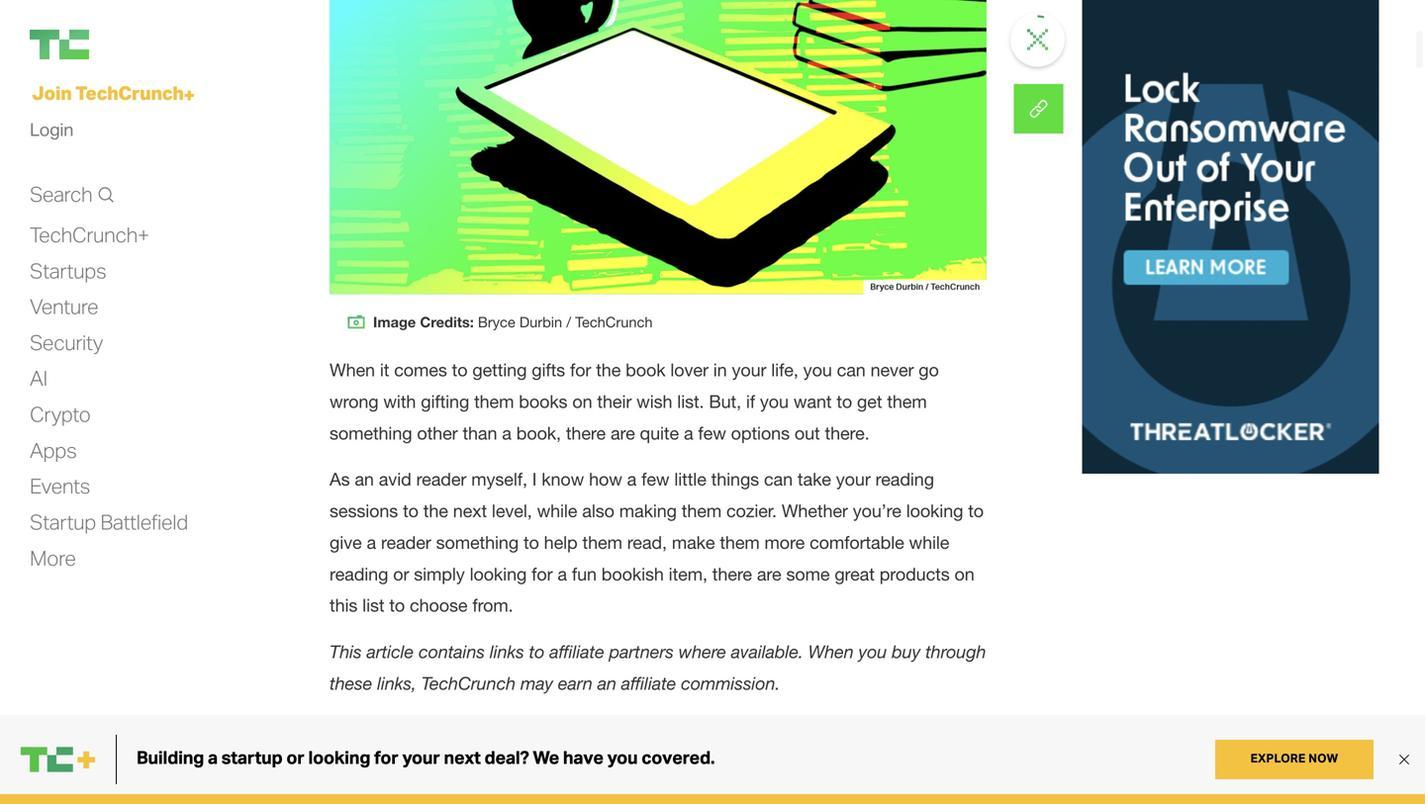 Task type: vqa. For each thing, say whether or not it's contained in the screenshot.
Share on LinkedIn image
yes



Task type: describe. For each thing, give the bounding box(es) containing it.
techcrunch inside this article contains links to affiliate partners where available. when you buy through these links, techcrunch may earn an affiliate commission.
[[421, 673, 516, 694]]

make
[[672, 532, 715, 553]]

comfortable
[[810, 532, 904, 553]]

if
[[746, 391, 755, 412]]

0 horizontal spatial on
[[442, 778, 467, 803]]

give
[[330, 532, 362, 553]]

are inside as an avid reader myself, i know how a few little things can take your reading sessions to the next level, while also making them cozier. whether you're looking to give a reader something to help them read, make them more comfortable while reading or simply looking for a fun bookish item, there are some great products on this list to choose from.
[[757, 564, 782, 585]]

$119 on amazon link
[[390, 778, 551, 804]]

when it comes to getting gifts for the book lover in your life, you can never go wrong with gifting them books on their wish list. but, if you want to get them something other than a book, there are quite a few options out there.
[[330, 360, 939, 444]]

it
[[380, 360, 389, 381]]

0 vertical spatial reader
[[416, 469, 467, 490]]

great
[[835, 564, 875, 585]]

few inside as an avid reader myself, i know how a few little things can take your reading sessions to the next level, while also making them cozier. whether you're looking to give a reader something to help them read, make them more comfortable while reading or simply looking for a fun bookish item, there are some great products on this list to choose from.
[[642, 469, 670, 490]]

apps link
[[30, 437, 77, 464]]

avid
[[379, 469, 411, 490]]

read,
[[627, 532, 667, 553]]

when inside when it comes to getting gifts for the book lover in your life, you can never go wrong with gifting them books on their wish list. but, if you want to get them something other than a book, there are quite a few options out there.
[[330, 360, 375, 381]]

products
[[880, 564, 950, 585]]

when inside this article contains links to affiliate partners where available. when you buy through these links, techcrunch may earn an affiliate commission.
[[808, 642, 854, 663]]

whether
[[782, 501, 848, 522]]

the inside when it comes to getting gifts for the book lover in your life, you can never go wrong with gifting them books on their wish list. but, if you want to get them something other than a book, there are quite a few options out there.
[[596, 360, 621, 381]]

a right the "how"
[[627, 469, 637, 490]]

your inside when it comes to getting gifts for the book lover in your life, you can never go wrong with gifting them books on their wish list. but, if you want to get them something other than a book, there are quite a few options out there.
[[732, 360, 767, 381]]

mail link
[[1014, 84, 1064, 134]]

through
[[926, 642, 986, 663]]

contains
[[419, 642, 485, 663]]

help
[[544, 532, 578, 553]]

simply
[[414, 564, 465, 585]]

venture
[[30, 294, 98, 319]]

to down avid
[[403, 501, 419, 522]]

i
[[532, 469, 537, 490]]

share on x image
[[1014, 84, 1064, 134]]

the inside as an avid reader myself, i know how a few little things can take your reading sessions to the next level, while also making them cozier. whether you're looking to give a reader something to help them read, make them more comfortable while reading or simply looking for a fun bookish item, there are some great products on this list to choose from.
[[423, 501, 448, 522]]

1 vertical spatial you
[[760, 391, 789, 412]]

commission.
[[681, 673, 780, 694]]

are inside when it comes to getting gifts for the book lover in your life, you can never go wrong with gifting them books on their wish list. but, if you want to get them something other than a book, there are quite a few options out there.
[[611, 423, 635, 444]]

to inside this article contains links to affiliate partners where available. when you buy through these links, techcrunch may earn an affiliate commission.
[[529, 642, 545, 663]]

you're
[[853, 501, 902, 522]]

gifts
[[532, 360, 565, 381]]

than
[[463, 423, 497, 444]]

credits:
[[420, 313, 474, 330]]

things
[[711, 469, 759, 490]]

next
[[453, 501, 487, 522]]

amazon
[[471, 778, 551, 803]]

know
[[542, 469, 584, 490]]

close screen image
[[1027, 29, 1048, 50]]

0 horizontal spatial looking
[[470, 564, 527, 585]]

on inside when it comes to getting gifts for the book lover in your life, you can never go wrong with gifting them books on their wish list. but, if you want to get them something other than a book, there are quite a few options out there.
[[572, 391, 592, 412]]

from.
[[473, 596, 513, 616]]

price:
[[330, 778, 386, 803]]

wrong
[[330, 391, 379, 412]]

making
[[619, 501, 677, 522]]

techcrunch+
[[30, 222, 149, 247]]

available.
[[731, 642, 804, 663]]

can inside as an avid reader myself, i know how a few little things can take your reading sessions to the next level, while also making them cozier. whether you're looking to give a reader something to help them read, make them more comfortable while reading or simply looking for a fun bookish item, there are some great products on this list to choose from.
[[764, 469, 793, 490]]

list
[[362, 596, 385, 616]]

0 vertical spatial reading
[[876, 469, 934, 490]]

for inside as an avid reader myself, i know how a few little things can take your reading sessions to the next level, while also making them cozier. whether you're looking to give a reader something to help them read, make them more comfortable while reading or simply looking for a fun bookish item, there are some great products on this list to choose from.
[[532, 564, 553, 585]]

your inside as an avid reader myself, i know how a few little things can take your reading sessions to the next level, while also making them cozier. whether you're looking to give a reader something to help them read, make them more comfortable while reading or simply looking for a fun bookish item, there are some great products on this list to choose from.
[[836, 469, 871, 490]]

venture link
[[30, 294, 98, 320]]

comes
[[394, 360, 447, 381]]

how
[[589, 469, 622, 490]]

startup battlefield
[[30, 509, 188, 535]]

this
[[330, 642, 362, 663]]

where
[[679, 642, 726, 663]]

0 horizontal spatial affiliate
[[550, 642, 604, 663]]

bryce
[[478, 314, 515, 330]]

search
[[30, 181, 92, 207]]

as an avid reader myself, i know how a few little things can take your reading sessions to the next level, while also making them cozier. whether you're looking to give a reader something to help them read, make them more comfortable while reading or simply looking for a fun bookish item, there are some great products on this list to choose from.
[[330, 469, 984, 616]]

other
[[417, 423, 458, 444]]

kindle
[[330, 721, 416, 757]]

for inside when it comes to getting gifts for the book lover in your life, you can never go wrong with gifting them books on their wish list. but, if you want to get them something other than a book, there are quite a few options out there.
[[570, 360, 591, 381]]

techcrunch+ link
[[30, 222, 149, 248]]

to left 'help'
[[524, 532, 539, 553]]

share on reddit image
[[1014, 84, 1064, 134]]

a right quite
[[684, 423, 693, 444]]

them down the never
[[887, 391, 927, 412]]

an inside this article contains links to affiliate partners where available. when you buy through these links, techcrunch may earn an affiliate commission.
[[598, 673, 617, 694]]

links
[[490, 642, 524, 663]]

partners
[[609, 642, 674, 663]]

durbin
[[520, 314, 562, 330]]

can inside when it comes to getting gifts for the book lover in your life, you can never go wrong with gifting them books on their wish list. but, if you want to get them something other than a book, there are quite a few options out there.
[[837, 360, 866, 381]]

choose
[[410, 596, 468, 616]]

a right than
[[502, 423, 512, 444]]

advertisement element
[[1082, 0, 1379, 474]]

on inside as an avid reader myself, i know how a few little things can take your reading sessions to the next level, while also making them cozier. whether you're looking to give a reader something to help them read, make them more comfortable while reading or simply looking for a fun bookish item, there are some great products on this list to choose from.
[[955, 564, 975, 585]]

an inside as an avid reader myself, i know how a few little things can take your reading sessions to the next level, while also making them cozier. whether you're looking to give a reader something to help them read, make them more comfortable while reading or simply looking for a fun bookish item, there are some great products on this list to choose from.
[[355, 469, 374, 490]]

reddit link
[[1014, 84, 1064, 134]]

a right give
[[367, 532, 376, 553]]

with
[[383, 391, 416, 412]]

events
[[30, 473, 90, 499]]

copy share link link
[[1014, 84, 1064, 134]]

paperwhite
[[423, 721, 579, 757]]

startups
[[30, 258, 106, 283]]

life,
[[771, 360, 799, 381]]

this
[[330, 596, 358, 616]]

copy share link image
[[1014, 84, 1064, 134]]

apps
[[30, 437, 77, 463]]

to left get
[[837, 391, 852, 412]]

or
[[393, 564, 409, 585]]

price: link
[[330, 778, 386, 804]]

cozier.
[[727, 501, 777, 522]]

price: $119 on amazon
[[330, 778, 551, 803]]

them down getting
[[474, 391, 514, 412]]

login
[[30, 118, 73, 140]]

to up gifting
[[452, 360, 468, 381]]

startup battlefield link
[[30, 509, 188, 536]]

you inside this article contains links to affiliate partners where available. when you buy through these links, techcrunch may earn an affiliate commission.
[[859, 642, 887, 663]]



Task type: locate. For each thing, give the bounding box(es) containing it.
you left "buy"
[[859, 642, 887, 663]]

looking up the from.
[[470, 564, 527, 585]]

book,
[[516, 423, 561, 444]]

want
[[794, 391, 832, 412]]

when
[[330, 360, 375, 381], [808, 642, 854, 663]]

1 horizontal spatial the
[[596, 360, 621, 381]]

0 vertical spatial something
[[330, 423, 412, 444]]

level,
[[492, 501, 532, 522]]

1 horizontal spatial techcrunch
[[421, 673, 516, 694]]

crypto link
[[30, 401, 91, 428]]

earn
[[558, 673, 593, 694]]

never
[[871, 360, 914, 381]]

buy
[[892, 642, 921, 663]]

on right $119
[[442, 778, 467, 803]]

events link
[[30, 473, 90, 500]]

1 vertical spatial an
[[598, 673, 617, 694]]

can left take
[[764, 469, 793, 490]]

1 vertical spatial few
[[642, 469, 670, 490]]

are
[[611, 423, 635, 444], [757, 564, 782, 585]]

there inside when it comes to getting gifts for the book lover in your life, you can never go wrong with gifting them books on their wish list. but, if you want to get them something other than a book, there are quite a few options out there.
[[566, 423, 606, 444]]

go
[[919, 360, 939, 381]]

1 horizontal spatial something
[[436, 532, 519, 553]]

techcrunch image
[[30, 30, 89, 59]]

wish
[[637, 391, 673, 412]]

0 vertical spatial for
[[570, 360, 591, 381]]

kindle paperwhite
[[330, 721, 579, 757]]

1 vertical spatial techcrunch
[[575, 314, 653, 330]]

something for with
[[330, 423, 412, 444]]

0 vertical spatial an
[[355, 469, 374, 490]]

this article contains links to affiliate partners where available. when you buy through these links, techcrunch may earn an affiliate commission.
[[330, 642, 986, 694]]

share on linkedin image
[[1014, 84, 1064, 134]]

these
[[330, 673, 372, 694]]

0 horizontal spatial something
[[330, 423, 412, 444]]

techcrunch inside the image credits: bryce durbin / techcrunch
[[575, 314, 653, 330]]

1 vertical spatial for
[[532, 564, 553, 585]]

few up making
[[642, 469, 670, 490]]

0 vertical spatial when
[[330, 360, 375, 381]]

$119
[[390, 778, 438, 803]]

0 vertical spatial on
[[572, 391, 592, 412]]

0 horizontal spatial you
[[760, 391, 789, 412]]

looking
[[906, 501, 963, 522], [470, 564, 527, 585]]

2 horizontal spatial you
[[859, 642, 887, 663]]

0 vertical spatial techcrunch
[[75, 81, 184, 104]]

0 vertical spatial the
[[596, 360, 621, 381]]

image credits: bryce durbin / techcrunch
[[373, 313, 653, 330]]

something inside when it comes to getting gifts for the book lover in your life, you can never go wrong with gifting them books on their wish list. but, if you want to get them something other than a book, there are quite a few options out there.
[[330, 423, 412, 444]]

colorful illustration of kindle, coffee cup and paper books image
[[330, 0, 987, 295]]

0 vertical spatial are
[[611, 423, 635, 444]]

1 horizontal spatial when
[[808, 642, 854, 663]]

share over email image
[[1014, 84, 1064, 134]]

something down the wrong
[[330, 423, 412, 444]]

ai link
[[30, 365, 47, 392]]

1 vertical spatial when
[[808, 642, 854, 663]]

take
[[798, 469, 831, 490]]

there down their
[[566, 423, 606, 444]]

on right the products
[[955, 564, 975, 585]]

1 vertical spatial are
[[757, 564, 782, 585]]

something inside as an avid reader myself, i know how a few little things can take your reading sessions to the next level, while also making them cozier. whether you're looking to give a reader something to help them read, make them more comfortable while reading or simply looking for a fun bookish item, there are some great products on this list to choose from.
[[436, 532, 519, 553]]

0 vertical spatial there
[[566, 423, 606, 444]]

are down their
[[611, 423, 635, 444]]

as
[[330, 469, 350, 490]]

books
[[519, 391, 568, 412]]

1 horizontal spatial reading
[[876, 469, 934, 490]]

techcrunch down contains
[[421, 673, 516, 694]]

join
[[32, 81, 72, 104]]

book
[[626, 360, 666, 381]]

when up the wrong
[[330, 360, 375, 381]]

techcrunch inside join techcrunch +
[[75, 81, 184, 104]]

0 horizontal spatial reading
[[330, 564, 388, 585]]

to right list
[[389, 596, 405, 616]]

to right links
[[529, 642, 545, 663]]

when right available.
[[808, 642, 854, 663]]

1 horizontal spatial your
[[836, 469, 871, 490]]

the up their
[[596, 360, 621, 381]]

0 horizontal spatial there
[[566, 423, 606, 444]]

sessions
[[330, 501, 398, 522]]

login link
[[30, 114, 73, 145]]

1 horizontal spatial on
[[572, 391, 592, 412]]

but,
[[709, 391, 741, 412]]

you right if
[[760, 391, 789, 412]]

1 vertical spatial the
[[423, 501, 448, 522]]

crypto
[[30, 401, 91, 427]]

you up want at right
[[803, 360, 832, 381]]

a left fun
[[558, 564, 567, 585]]

1 horizontal spatial for
[[570, 360, 591, 381]]

item,
[[669, 564, 708, 585]]

on left their
[[572, 391, 592, 412]]

1 vertical spatial your
[[836, 469, 871, 490]]

reading
[[876, 469, 934, 490], [330, 564, 388, 585]]

0 horizontal spatial few
[[642, 469, 670, 490]]

something
[[330, 423, 412, 444], [436, 532, 519, 553]]

x link
[[1014, 84, 1064, 134]]

an right as
[[355, 469, 374, 490]]

0 vertical spatial you
[[803, 360, 832, 381]]

techcrunch
[[75, 81, 184, 104], [575, 314, 653, 330], [421, 673, 516, 694]]

some
[[786, 564, 830, 585]]

more
[[765, 532, 805, 553]]

your right take
[[836, 469, 871, 490]]

0 horizontal spatial can
[[764, 469, 793, 490]]

also
[[582, 501, 615, 522]]

them down cozier.
[[720, 532, 760, 553]]

few
[[698, 423, 726, 444], [642, 469, 670, 490]]

1 horizontal spatial an
[[598, 673, 617, 694]]

1 vertical spatial reading
[[330, 564, 388, 585]]

2 vertical spatial you
[[859, 642, 887, 663]]

/
[[566, 314, 571, 330]]

close screen button
[[1013, 15, 1063, 64]]

1 horizontal spatial you
[[803, 360, 832, 381]]

techcrunch right /
[[575, 314, 653, 330]]

0 horizontal spatial your
[[732, 360, 767, 381]]

1 vertical spatial affiliate
[[621, 673, 676, 694]]

reading up you're
[[876, 469, 934, 490]]

quite
[[640, 423, 679, 444]]

can up get
[[837, 360, 866, 381]]

an
[[355, 469, 374, 490], [598, 673, 617, 694]]

are down more
[[757, 564, 782, 585]]

0 horizontal spatial are
[[611, 423, 635, 444]]

1 horizontal spatial while
[[909, 532, 950, 553]]

2 vertical spatial on
[[442, 778, 467, 803]]

there right item,
[[712, 564, 752, 585]]

myself,
[[471, 469, 527, 490]]

there
[[566, 423, 606, 444], [712, 564, 752, 585]]

0 vertical spatial few
[[698, 423, 726, 444]]

affiliate up 'earn'
[[550, 642, 604, 663]]

more link
[[30, 545, 76, 572]]

share on facebook image
[[1014, 84, 1064, 134]]

0 vertical spatial can
[[837, 360, 866, 381]]

few inside when it comes to getting gifts for the book lover in your life, you can never go wrong with gifting them books on their wish list. but, if you want to get them something other than a book, there are quite a few options out there.
[[698, 423, 726, 444]]

1 horizontal spatial affiliate
[[621, 673, 676, 694]]

looking right you're
[[906, 501, 963, 522]]

for down 'help'
[[532, 564, 553, 585]]

0 horizontal spatial for
[[532, 564, 553, 585]]

get
[[857, 391, 882, 412]]

getting
[[473, 360, 527, 381]]

0 horizontal spatial techcrunch
[[75, 81, 184, 104]]

something for the
[[436, 532, 519, 553]]

your right in
[[732, 360, 767, 381]]

linkedin link
[[1014, 84, 1064, 134]]

little
[[674, 469, 707, 490]]

1 vertical spatial can
[[764, 469, 793, 490]]

article
[[367, 642, 414, 663]]

camera image
[[347, 314, 365, 334]]

1 vertical spatial there
[[712, 564, 752, 585]]

a
[[502, 423, 512, 444], [684, 423, 693, 444], [627, 469, 637, 490], [367, 532, 376, 553], [558, 564, 567, 585]]

1 horizontal spatial can
[[837, 360, 866, 381]]

1 horizontal spatial few
[[698, 423, 726, 444]]

startup
[[30, 509, 96, 535]]

0 vertical spatial looking
[[906, 501, 963, 522]]

for right gifts
[[570, 360, 591, 381]]

security link
[[30, 330, 103, 356]]

0 horizontal spatial the
[[423, 501, 448, 522]]

1 horizontal spatial looking
[[906, 501, 963, 522]]

0 horizontal spatial while
[[537, 501, 577, 522]]

battlefield
[[100, 509, 188, 535]]

1 vertical spatial while
[[909, 532, 950, 553]]

0 horizontal spatial when
[[330, 360, 375, 381]]

2 horizontal spatial techcrunch
[[575, 314, 653, 330]]

startups link
[[30, 258, 106, 284]]

lover
[[670, 360, 709, 381]]

bookish
[[602, 564, 664, 585]]

while up 'help'
[[537, 501, 577, 522]]

out
[[795, 423, 820, 444]]

affiliate down partners
[[621, 673, 676, 694]]

0 horizontal spatial an
[[355, 469, 374, 490]]

2 vertical spatial techcrunch
[[421, 673, 516, 694]]

an right 'earn'
[[598, 673, 617, 694]]

there.
[[825, 423, 870, 444]]

ai
[[30, 365, 47, 391]]

techcrunch down techcrunch link
[[75, 81, 184, 104]]

their
[[597, 391, 632, 412]]

reader up next
[[416, 469, 467, 490]]

to right you're
[[968, 501, 984, 522]]

while up the products
[[909, 532, 950, 553]]

image
[[373, 313, 416, 330]]

them down also
[[583, 532, 622, 553]]

1 vertical spatial looking
[[470, 564, 527, 585]]

the left next
[[423, 501, 448, 522]]

1 horizontal spatial there
[[712, 564, 752, 585]]

search image
[[97, 185, 114, 205]]

something down next
[[436, 532, 519, 553]]

1 vertical spatial on
[[955, 564, 975, 585]]

more
[[30, 545, 76, 571]]

to
[[452, 360, 468, 381], [837, 391, 852, 412], [403, 501, 419, 522], [968, 501, 984, 522], [524, 532, 539, 553], [389, 596, 405, 616], [529, 642, 545, 663]]

you
[[803, 360, 832, 381], [760, 391, 789, 412], [859, 642, 887, 663]]

2 horizontal spatial on
[[955, 564, 975, 585]]

them up make
[[682, 501, 722, 522]]

links,
[[377, 673, 417, 694]]

for
[[570, 360, 591, 381], [532, 564, 553, 585]]

1 vertical spatial reader
[[381, 532, 431, 553]]

few down but,
[[698, 423, 726, 444]]

0 vertical spatial while
[[537, 501, 577, 522]]

reading down give
[[330, 564, 388, 585]]

gifting
[[421, 391, 469, 412]]

0 vertical spatial your
[[732, 360, 767, 381]]

1 horizontal spatial are
[[757, 564, 782, 585]]

0 vertical spatial affiliate
[[550, 642, 604, 663]]

reader up or
[[381, 532, 431, 553]]

facebook link
[[1014, 84, 1064, 134]]

1 vertical spatial something
[[436, 532, 519, 553]]

there inside as an avid reader myself, i know how a few little things can take your reading sessions to the next level, while also making them cozier. whether you're looking to give a reader something to help them read, make them more comfortable while reading or simply looking for a fun bookish item, there are some great products on this list to choose from.
[[712, 564, 752, 585]]



